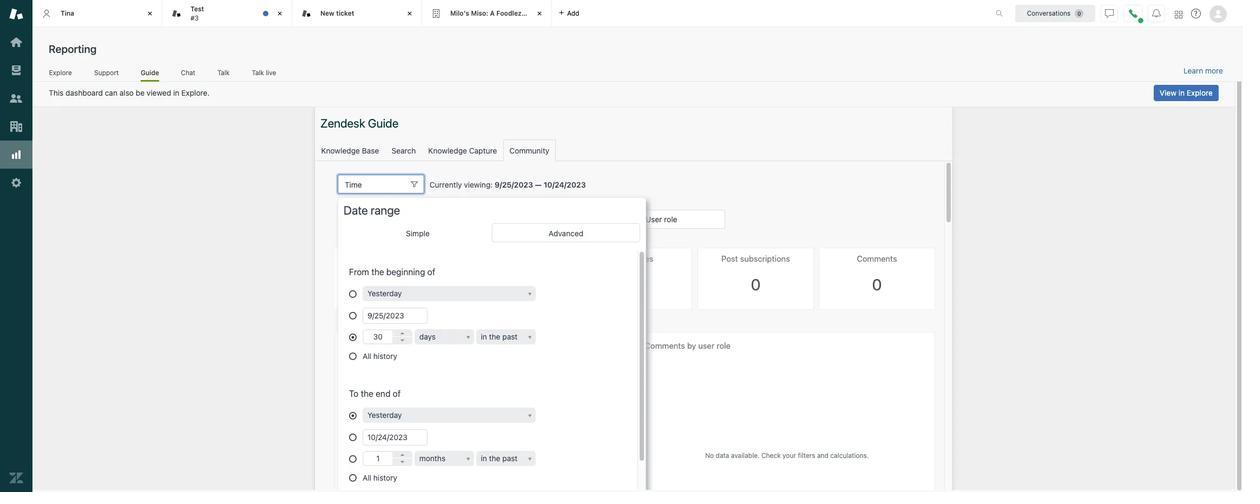 Task type: describe. For each thing, give the bounding box(es) containing it.
new ticket tab
[[292, 0, 422, 27]]

add button
[[552, 0, 586, 27]]

zendesk support image
[[9, 7, 23, 21]]

talk for talk live
[[252, 69, 264, 77]]

view in explore button
[[1154, 85, 1219, 101]]

this dashboard can also be viewed in explore.
[[49, 88, 210, 97]]

test #3
[[191, 5, 204, 22]]

button displays agent's chat status as invisible. image
[[1106, 9, 1114, 18]]

conversations
[[1027, 9, 1071, 17]]

support link
[[94, 69, 119, 80]]

in inside button
[[1179, 88, 1185, 97]]

chat
[[181, 69, 195, 77]]

tab containing test
[[162, 0, 292, 27]]

chat link
[[181, 69, 196, 80]]

talk for talk
[[217, 69, 230, 77]]

close image for new ticket
[[404, 8, 415, 19]]

view in explore
[[1160, 88, 1213, 97]]

get started image
[[9, 35, 23, 49]]

be
[[136, 88, 145, 97]]

learn
[[1184, 66, 1204, 75]]

tabs tab list
[[32, 0, 985, 27]]

0 vertical spatial explore
[[49, 69, 72, 77]]

explore.
[[181, 88, 210, 97]]

explore link
[[49, 69, 72, 80]]

learn more link
[[1184, 66, 1224, 76]]

more
[[1206, 66, 1224, 75]]

conversations button
[[1016, 5, 1096, 22]]

can
[[105, 88, 117, 97]]

tina
[[61, 9, 74, 17]]

reporting
[[49, 43, 97, 55]]

tina tab
[[32, 0, 162, 27]]

#3
[[191, 14, 199, 22]]



Task type: locate. For each thing, give the bounding box(es) containing it.
1 horizontal spatial explore
[[1187, 88, 1213, 97]]

add
[[567, 9, 580, 17]]

0 horizontal spatial close image
[[145, 8, 155, 19]]

miso:
[[471, 9, 489, 17]]

dashboard
[[66, 88, 103, 97]]

talk
[[217, 69, 230, 77], [252, 69, 264, 77]]

test
[[191, 5, 204, 13]]

in right view
[[1179, 88, 1185, 97]]

in right viewed on the top left of page
[[173, 88, 179, 97]]

get help image
[[1192, 9, 1201, 18]]

close image left new at the left top
[[274, 8, 285, 19]]

1 horizontal spatial in
[[1179, 88, 1185, 97]]

milo's
[[450, 9, 470, 17]]

in
[[173, 88, 179, 97], [1179, 88, 1185, 97]]

guide
[[141, 69, 159, 77]]

1 in from the left
[[173, 88, 179, 97]]

admin image
[[9, 176, 23, 190]]

guide link
[[141, 69, 159, 82]]

1 horizontal spatial close image
[[274, 8, 285, 19]]

also
[[120, 88, 134, 97]]

talk live link
[[252, 69, 277, 80]]

zendesk image
[[9, 472, 23, 486]]

support
[[94, 69, 119, 77]]

subsidiary
[[523, 9, 557, 17]]

organizations image
[[9, 120, 23, 134]]

this
[[49, 88, 64, 97]]

1 vertical spatial explore
[[1187, 88, 1213, 97]]

talk right chat
[[217, 69, 230, 77]]

explore
[[49, 69, 72, 77], [1187, 88, 1213, 97]]

milo's miso: a foodlez subsidiary
[[450, 9, 557, 17]]

a
[[490, 9, 495, 17]]

0 horizontal spatial explore
[[49, 69, 72, 77]]

close image
[[145, 8, 155, 19], [274, 8, 285, 19], [404, 8, 415, 19]]

new
[[321, 9, 335, 17]]

notifications image
[[1153, 9, 1161, 18]]

talk inside talk link
[[217, 69, 230, 77]]

0 horizontal spatial talk
[[217, 69, 230, 77]]

talk inside talk live 'link'
[[252, 69, 264, 77]]

talk live
[[252, 69, 276, 77]]

viewed
[[147, 88, 171, 97]]

main element
[[0, 0, 32, 493]]

views image
[[9, 63, 23, 77]]

close image left milo's
[[404, 8, 415, 19]]

ticket
[[336, 9, 354, 17]]

close image
[[534, 8, 545, 19]]

explore down learn more link
[[1187, 88, 1213, 97]]

explore up "this" at top
[[49, 69, 72, 77]]

new ticket
[[321, 9, 354, 17]]

close image inside tina tab
[[145, 8, 155, 19]]

view
[[1160, 88, 1177, 97]]

learn more
[[1184, 66, 1224, 75]]

0 horizontal spatial in
[[173, 88, 179, 97]]

2 horizontal spatial close image
[[404, 8, 415, 19]]

3 close image from the left
[[404, 8, 415, 19]]

1 talk from the left
[[217, 69, 230, 77]]

close image inside tab
[[274, 8, 285, 19]]

close image for tina
[[145, 8, 155, 19]]

1 horizontal spatial talk
[[252, 69, 264, 77]]

zendesk products image
[[1175, 11, 1183, 18]]

customers image
[[9, 91, 23, 106]]

1 close image from the left
[[145, 8, 155, 19]]

tab
[[162, 0, 292, 27]]

2 in from the left
[[1179, 88, 1185, 97]]

close image left #3
[[145, 8, 155, 19]]

talk left live
[[252, 69, 264, 77]]

2 talk from the left
[[252, 69, 264, 77]]

live
[[266, 69, 276, 77]]

reporting image
[[9, 148, 23, 162]]

explore inside button
[[1187, 88, 1213, 97]]

close image inside new ticket tab
[[404, 8, 415, 19]]

foodlez
[[497, 9, 522, 17]]

2 close image from the left
[[274, 8, 285, 19]]

milo's miso: a foodlez subsidiary tab
[[422, 0, 557, 27]]

talk link
[[217, 69, 230, 80]]



Task type: vqa. For each thing, say whether or not it's contained in the screenshot.
trial inside the BUTTON
no



